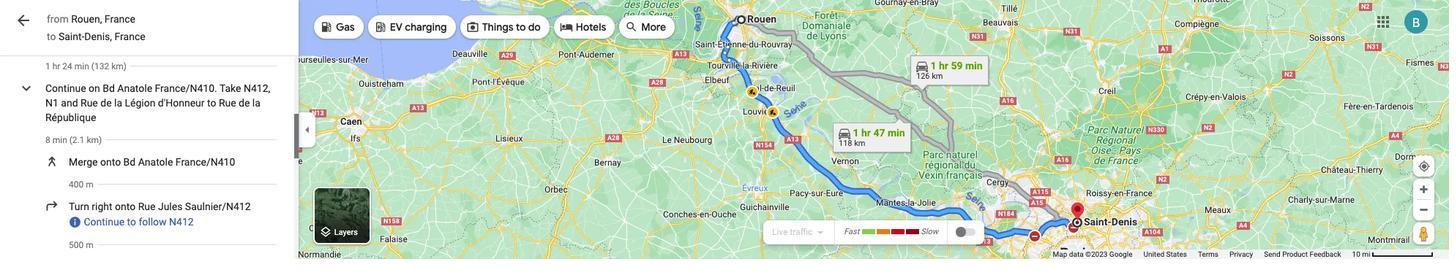 Task type: describe. For each thing, give the bounding box(es) containing it.
to left follow
[[127, 217, 136, 229]]

10 mi button
[[1353, 251, 1434, 259]]

1 horizontal spatial )
[[124, 62, 127, 72]]

layers
[[334, 229, 358, 238]]

united states button
[[1144, 250, 1187, 260]]

 Show traffic  checkbox
[[956, 227, 977, 239]]

terms button
[[1198, 250, 1219, 260]]

states
[[1167, 251, 1187, 259]]

1 vertical spatial )
[[99, 136, 102, 146]]

right
[[92, 202, 112, 213]]

république
[[45, 112, 96, 124]]

information tooltip
[[69, 218, 81, 228]]

1
[[45, 62, 50, 72]]

take
[[220, 83, 241, 95]]

1 horizontal spatial min
[[75, 62, 89, 72]]

charging
[[405, 20, 447, 34]]

denis,
[[84, 31, 112, 42]]

terms
[[1198, 251, 1219, 259]]

feedback
[[1310, 251, 1342, 259]]

10
[[1353, 251, 1361, 259]]

bd for onto
[[123, 157, 136, 169]]

rouen,
[[71, 13, 102, 25]]

directions from rouen, france to saint-denis, france region
[[0, 8, 299, 260]]

france up denis,
[[105, 13, 135, 25]]

m for turn
[[86, 241, 93, 251]]

132
[[94, 62, 109, 72]]

united
[[1144, 251, 1165, 259]]

0 horizontal spatial km
[[87, 136, 99, 146]]

500 m
[[69, 241, 93, 251]]

8
[[45, 136, 50, 146]]

,
[[268, 83, 270, 95]]

things to do button
[[460, 10, 550, 45]]

gas button
[[314, 10, 364, 45]]

slow
[[921, 228, 939, 237]]

live traffic list box
[[772, 227, 826, 239]]

n412 inside continue on bd anatole france / n410 . take n412 , n1 and rue de la légion d ' honneur to
[[244, 83, 268, 95]]

de inside rue de la république
[[239, 98, 250, 109]]

d
[[158, 98, 164, 109]]

m for merge onto
[[86, 180, 93, 191]]

turn right onto rue jules saulnier / n412
[[69, 202, 251, 213]]

things
[[482, 20, 514, 34]]

rue inside rue de la république
[[219, 98, 236, 109]]

product
[[1283, 251, 1308, 259]]

zoom in image
[[1419, 184, 1430, 195]]

n1
[[45, 98, 58, 109]]

google maps element
[[0, 0, 1450, 260]]

traffic
[[790, 228, 813, 238]]

more button
[[620, 10, 675, 45]]

send product feedback
[[1265, 251, 1342, 259]]

anatole for on
[[117, 83, 152, 95]]

hotels
[[576, 20, 606, 34]]

united states
[[1144, 251, 1187, 259]]

.
[[215, 83, 217, 95]]

fast
[[844, 228, 860, 237]]

main content containing from
[[0, 0, 299, 260]]

to inside continue on bd anatole france / n410 . take n412 , n1 and rue de la légion d ' honneur to
[[207, 98, 216, 109]]

to inside from rouen, france to saint-denis, france
[[47, 31, 56, 42]]

24
[[62, 62, 72, 72]]

2 vertical spatial n412
[[169, 217, 194, 229]]

google
[[1110, 251, 1133, 259]]

more
[[642, 20, 666, 34]]

from
[[47, 13, 69, 25]]

400
[[69, 180, 84, 191]]

zoom out image
[[1419, 205, 1430, 216]]

follow
[[139, 217, 167, 229]]

8 min ( 2.1 km )
[[45, 136, 102, 146]]

mi
[[1363, 251, 1371, 259]]



Task type: vqa. For each thing, say whether or not it's contained in the screenshot.
bottommost place
no



Task type: locate. For each thing, give the bounding box(es) containing it.
0 horizontal spatial la
[[114, 98, 122, 109]]

n412
[[244, 83, 268, 95], [226, 202, 251, 213], [169, 217, 194, 229]]

continue on bd anatole france / n410 . take n412 , n1 and rue de la légion d ' honneur to
[[45, 83, 270, 109]]

to left do
[[516, 20, 526, 34]]

france up saulnier
[[176, 157, 206, 169]]

to
[[516, 20, 526, 34], [47, 31, 56, 42], [207, 98, 216, 109], [127, 217, 136, 229]]

( down république
[[69, 136, 72, 146]]

jules
[[158, 202, 183, 213]]

0 vertical spatial anatole
[[117, 83, 152, 95]]

live traffic
[[772, 228, 813, 238]]

privacy
[[1230, 251, 1254, 259]]

show street view coverage image
[[1414, 223, 1435, 245]]

0 horizontal spatial bd
[[103, 83, 115, 95]]

min right 8
[[52, 136, 67, 146]]

1 vertical spatial continue
[[84, 217, 125, 229]]

2 vertical spatial /
[[222, 202, 226, 213]]

n412 right take at top left
[[244, 83, 268, 95]]

1 vertical spatial m
[[86, 241, 93, 251]]

saint-
[[58, 31, 84, 42]]

0 vertical spatial bd
[[103, 83, 115, 95]]

n410 up saulnier
[[211, 157, 235, 169]]

2.1
[[72, 136, 85, 146]]

n410 up honneur
[[190, 83, 215, 95]]

from rouen, france to saint-denis, france
[[47, 13, 145, 42]]

n410 for continue on bd anatole france / n410 . take n412 , n1 and rue de la légion d ' honneur to
[[190, 83, 215, 95]]

1 vertical spatial bd
[[123, 157, 136, 169]]

de left the légion
[[100, 98, 112, 109]]

/
[[186, 83, 190, 95], [206, 157, 211, 169], [222, 202, 226, 213]]

on
[[89, 83, 100, 95]]

1 hr 24 min ( 132 km )
[[45, 62, 127, 72]]

1 de from the left
[[100, 98, 112, 109]]

2 de from the left
[[239, 98, 250, 109]]

2 horizontal spatial rue
[[219, 98, 236, 109]]

1 horizontal spatial (
[[91, 62, 94, 72]]

to down '.'
[[207, 98, 216, 109]]

bd inside continue on bd anatole france / n410 . take n412 , n1 and rue de la légion d ' honneur to
[[103, 83, 115, 95]]

things to do
[[482, 20, 541, 34]]

continue for continue on bd anatole france / n410 . take n412 , n1 and rue de la légion d ' honneur to
[[45, 83, 86, 95]]

france up '
[[155, 83, 186, 95]]

2 m from the top
[[86, 241, 93, 251]]

onto right merge
[[100, 157, 121, 169]]

main content
[[0, 0, 299, 260]]

)
[[124, 62, 127, 72], [99, 136, 102, 146]]

1 horizontal spatial /
[[206, 157, 211, 169]]

data
[[1070, 251, 1084, 259]]

do
[[528, 20, 541, 34]]

( up on at left top
[[91, 62, 94, 72]]

bd right on at left top
[[103, 83, 115, 95]]

©2023
[[1086, 251, 1108, 259]]

la left the légion
[[114, 98, 122, 109]]

continue up and
[[45, 83, 86, 95]]

rue up follow
[[138, 202, 156, 213]]

la inside rue de la république
[[252, 98, 261, 109]]

0 horizontal spatial min
[[52, 136, 67, 146]]

ev charging
[[390, 20, 447, 34]]

anatole for onto
[[138, 157, 173, 169]]

1 vertical spatial n410
[[211, 157, 235, 169]]

anatole up turn right onto rue jules saulnier / n412
[[138, 157, 173, 169]]

0 horizontal spatial )
[[99, 136, 102, 146]]

continue to follow n412
[[84, 217, 194, 229]]

n410
[[190, 83, 215, 95], [211, 157, 235, 169]]

1 vertical spatial km
[[87, 136, 99, 146]]

privacy button
[[1230, 250, 1254, 260]]

0 horizontal spatial rue
[[81, 98, 98, 109]]

2 horizontal spatial /
[[222, 202, 226, 213]]

/ up saulnier
[[206, 157, 211, 169]]

n410 inside continue on bd anatole france / n410 . take n412 , n1 and rue de la légion d ' honneur to
[[190, 83, 215, 95]]

0 vertical spatial km
[[111, 62, 124, 72]]

france
[[105, 13, 135, 25], [115, 31, 145, 42], [155, 83, 186, 95], [176, 157, 206, 169]]

la inside continue on bd anatole france / n410 . take n412 , n1 and rue de la légion d ' honneur to
[[114, 98, 122, 109]]

1 m from the top
[[86, 180, 93, 191]]

continue inside continue on bd anatole france / n410 . take n412 , n1 and rue de la légion d ' honneur to
[[45, 83, 86, 95]]

to inside button
[[516, 20, 526, 34]]

1 horizontal spatial la
[[252, 98, 261, 109]]

ev
[[390, 20, 403, 34]]

anatole up the légion
[[117, 83, 152, 95]]

saulnier
[[185, 202, 222, 213]]

map data ©2023 google
[[1053, 251, 1133, 259]]

0 vertical spatial continue
[[45, 83, 86, 95]]

km right 2.1
[[87, 136, 99, 146]]

send
[[1265, 251, 1281, 259]]

0 vertical spatial )
[[124, 62, 127, 72]]

live traffic option
[[772, 228, 813, 238]]

2 la from the left
[[252, 98, 261, 109]]

send product feedback button
[[1265, 250, 1342, 260]]

france inside continue on bd anatole france / n410 . take n412 , n1 and rue de la légion d ' honneur to
[[155, 83, 186, 95]]

0 horizontal spatial (
[[69, 136, 72, 146]]

rue
[[81, 98, 98, 109], [219, 98, 236, 109], [138, 202, 156, 213]]

min
[[75, 62, 89, 72], [52, 136, 67, 146]]

légion
[[125, 98, 156, 109]]

n410 for merge onto bd anatole france / n410
[[211, 157, 235, 169]]

1 vertical spatial n412
[[226, 202, 251, 213]]

1 vertical spatial min
[[52, 136, 67, 146]]

n412 right saulnier
[[226, 202, 251, 213]]

rue down take at top left
[[219, 98, 236, 109]]

la right honneur
[[252, 98, 261, 109]]

france right denis,
[[115, 31, 145, 42]]

1 vertical spatial onto
[[115, 202, 136, 213]]

gas
[[336, 20, 355, 34]]

0 vertical spatial (
[[91, 62, 94, 72]]

de
[[100, 98, 112, 109], [239, 98, 250, 109]]

collapse side panel image
[[299, 122, 316, 138]]

de down take at top left
[[239, 98, 250, 109]]

hotels button
[[554, 10, 615, 45]]

map
[[1053, 251, 1068, 259]]

to down from
[[47, 31, 56, 42]]

merge onto bd anatole france / n410
[[69, 157, 235, 169]]

and
[[61, 98, 78, 109]]

footer containing map data ©2023 google
[[1053, 250, 1353, 260]]

1 vertical spatial (
[[69, 136, 72, 146]]

0 vertical spatial onto
[[100, 157, 121, 169]]

(
[[91, 62, 94, 72], [69, 136, 72, 146]]

onto up continue to follow n412
[[115, 202, 136, 213]]

1 horizontal spatial bd
[[123, 157, 136, 169]]

1 vertical spatial /
[[206, 157, 211, 169]]

continue for continue to follow n412
[[84, 217, 125, 229]]

merge
[[69, 157, 98, 169]]

rue down on at left top
[[81, 98, 98, 109]]

1 horizontal spatial km
[[111, 62, 124, 72]]

0 vertical spatial min
[[75, 62, 89, 72]]

onto
[[100, 157, 121, 169], [115, 202, 136, 213]]

0 vertical spatial n412
[[244, 83, 268, 95]]

m right the 400
[[86, 180, 93, 191]]

0 vertical spatial n410
[[190, 83, 215, 95]]

400 m
[[69, 180, 93, 191]]

) right 132
[[124, 62, 127, 72]]

continue down right
[[84, 217, 125, 229]]

1 horizontal spatial de
[[239, 98, 250, 109]]

0 horizontal spatial de
[[100, 98, 112, 109]]

show your location image
[[1418, 160, 1431, 174]]

footer
[[1053, 250, 1353, 260]]

bd for on
[[103, 83, 115, 95]]

hr
[[52, 62, 60, 72]]

ev charging button
[[368, 10, 456, 45]]

0 vertical spatial /
[[186, 83, 190, 95]]

500
[[69, 241, 84, 251]]

) right 2.1
[[99, 136, 102, 146]]

honneur
[[166, 98, 205, 109]]

de inside continue on bd anatole france / n410 . take n412 , n1 and rue de la légion d ' honneur to
[[100, 98, 112, 109]]

anatole inside continue on bd anatole france / n410 . take n412 , n1 and rue de la légion d ' honneur to
[[117, 83, 152, 95]]

/ right jules
[[222, 202, 226, 213]]

min right '24'
[[75, 62, 89, 72]]

'
[[164, 98, 166, 109]]

bd right merge
[[123, 157, 136, 169]]

anatole
[[117, 83, 152, 95], [138, 157, 173, 169]]

0 horizontal spatial /
[[186, 83, 190, 95]]

bd
[[103, 83, 115, 95], [123, 157, 136, 169]]

turn
[[69, 202, 89, 213]]

/ for continue on bd anatole france / n410 . take n412 , n1 and rue de la légion d ' honneur to
[[186, 83, 190, 95]]

/ for merge onto bd anatole france / n410
[[206, 157, 211, 169]]

km right 132
[[111, 62, 124, 72]]

10 mi
[[1353, 251, 1371, 259]]

m
[[86, 180, 93, 191], [86, 241, 93, 251]]

1 horizontal spatial rue
[[138, 202, 156, 213]]

0 vertical spatial m
[[86, 180, 93, 191]]

km
[[111, 62, 124, 72], [87, 136, 99, 146]]

/ inside continue on bd anatole france / n410 . take n412 , n1 and rue de la légion d ' honneur to
[[186, 83, 190, 95]]

/ up honneur
[[186, 83, 190, 95]]

rue inside continue on bd anatole france / n410 . take n412 , n1 and rue de la légion d ' honneur to
[[81, 98, 98, 109]]

1 la from the left
[[114, 98, 122, 109]]

1 vertical spatial anatole
[[138, 157, 173, 169]]

footer inside "google maps" element
[[1053, 250, 1353, 260]]

la
[[114, 98, 122, 109], [252, 98, 261, 109]]

live
[[772, 228, 788, 238]]

continue
[[45, 83, 86, 95], [84, 217, 125, 229]]

rue de la république
[[45, 98, 261, 124]]

m right 500
[[86, 241, 93, 251]]

n412 down jules
[[169, 217, 194, 229]]



